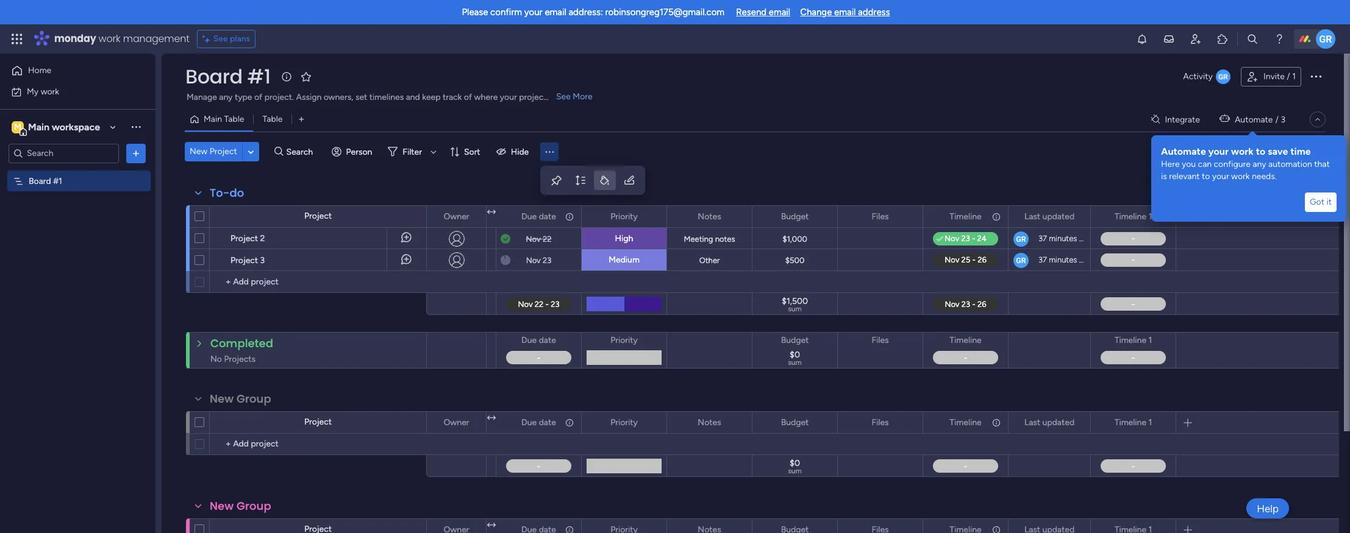 Task type: describe. For each thing, give the bounding box(es) containing it.
robinsongreg175@gmail.com
[[605, 7, 725, 18]]

help button
[[1247, 499, 1290, 519]]

1 new group field from the top
[[207, 392, 274, 407]]

1 for first timeline 1 field from the bottom of the page
[[1149, 418, 1153, 428]]

email for resend email
[[769, 7, 791, 18]]

1 37 from the top
[[1039, 234, 1047, 243]]

track
[[443, 92, 462, 102]]

3 due date field from the top
[[519, 416, 559, 430]]

date for second the due date field
[[539, 336, 556, 346]]

2 notes from the top
[[698, 418, 721, 428]]

time
[[1291, 146, 1311, 157]]

$1,500 sum
[[782, 296, 808, 314]]

2 notes field from the top
[[695, 416, 725, 430]]

2 owner from the top
[[444, 418, 469, 428]]

1 of from the left
[[254, 92, 262, 102]]

automate your work to save time here you can configure any automation that is relevant to your work needs.
[[1161, 146, 1330, 182]]

2 minutes from the top
[[1049, 256, 1077, 265]]

keep
[[422, 92, 441, 102]]

you
[[1182, 159, 1196, 170]]

Search field
[[283, 143, 320, 160]]

filter
[[403, 147, 422, 157]]

my work
[[27, 86, 59, 97]]

group for 1st new group field from the top
[[237, 392, 271, 407]]

add to favorites image
[[300, 70, 312, 83]]

change
[[800, 7, 832, 18]]

owners,
[[324, 92, 353, 102]]

save
[[1268, 146, 1289, 157]]

0 vertical spatial board
[[185, 63, 243, 90]]

manage
[[187, 92, 217, 102]]

angle down image
[[248, 147, 254, 156]]

2 table from the left
[[263, 114, 283, 124]]

please confirm your email address: robinsongreg175@gmail.com
[[462, 7, 725, 18]]

confirm
[[491, 7, 522, 18]]

address:
[[569, 7, 603, 18]]

updated for new group
[[1043, 418, 1075, 428]]

1 horizontal spatial 3
[[1281, 114, 1286, 125]]

1 email from the left
[[545, 7, 567, 18]]

medium
[[609, 255, 640, 265]]

please
[[462, 7, 488, 18]]

2 priority field from the top
[[608, 334, 641, 348]]

workspace
[[52, 121, 100, 133]]

1 budget field from the top
[[778, 210, 812, 224]]

management
[[123, 32, 190, 46]]

1 ago from the top
[[1079, 234, 1093, 243]]

automate for /
[[1235, 114, 1273, 125]]

person button
[[327, 142, 380, 162]]

2 vertical spatial column information image
[[565, 526, 575, 534]]

1 v2 expand column image from the top
[[487, 207, 496, 218]]

2 v2 expand column image from the top
[[487, 521, 496, 531]]

project 3
[[231, 256, 265, 266]]

sum for $1,500
[[788, 305, 802, 314]]

workspace image
[[12, 120, 24, 134]]

nov for nov 22
[[526, 235, 541, 244]]

priority for 3rd priority field
[[611, 418, 638, 428]]

7 v2 ellipsis image from the left
[[1159, 520, 1168, 534]]

meeting notes
[[684, 235, 735, 244]]

meeting
[[684, 235, 713, 244]]

priority for 2nd priority field from the bottom of the page
[[611, 336, 638, 346]]

to-
[[210, 185, 230, 201]]

nov for nov 23
[[526, 256, 541, 265]]

0 horizontal spatial 3
[[260, 256, 265, 266]]

main table
[[204, 114, 244, 124]]

can
[[1198, 159, 1212, 170]]

To-do field
[[207, 185, 247, 201]]

your right where
[[500, 92, 517, 102]]

#1 inside list box
[[53, 176, 62, 186]]

2
[[260, 234, 265, 244]]

search everything image
[[1247, 33, 1259, 45]]

/ for 3
[[1276, 114, 1279, 125]]

apps image
[[1217, 33, 1229, 45]]

timelines
[[370, 92, 404, 102]]

see more
[[556, 92, 593, 102]]

last updated field for new group
[[1022, 416, 1078, 430]]

main for main table
[[204, 114, 222, 124]]

0 horizontal spatial to
[[1202, 171, 1210, 182]]

3 v2 ellipsis image from the left
[[650, 520, 658, 534]]

1 notes from the top
[[698, 211, 721, 222]]

last updated for group
[[1025, 418, 1075, 428]]

relevant
[[1170, 171, 1200, 182]]

and
[[406, 92, 420, 102]]

2 files from the top
[[872, 336, 889, 346]]

resend email
[[736, 7, 791, 18]]

Board #1 field
[[182, 63, 274, 90]]

notifications image
[[1136, 33, 1149, 45]]

23
[[543, 256, 552, 265]]

your right confirm
[[525, 7, 543, 18]]

last updated for do
[[1025, 211, 1075, 222]]

other
[[699, 256, 720, 265]]

help image
[[1274, 33, 1286, 45]]

got it button
[[1305, 193, 1337, 212]]

column information image for 1st timeline field from the bottom
[[992, 418, 1002, 428]]

invite / 1 button
[[1241, 67, 1302, 87]]

main table button
[[185, 110, 253, 129]]

2 timeline 1 from the top
[[1115, 336, 1153, 346]]

hide
[[511, 147, 529, 157]]

work up configure
[[1232, 146, 1254, 157]]

1 table from the left
[[224, 114, 244, 124]]

budget $0 sum
[[781, 336, 809, 367]]

priority for 3rd priority field from the bottom of the page
[[611, 211, 638, 222]]

home
[[28, 65, 51, 76]]

2 ago from the top
[[1079, 256, 1093, 265]]

type
[[235, 92, 252, 102]]

project.
[[265, 92, 294, 102]]

needs.
[[1252, 171, 1277, 182]]

got
[[1310, 197, 1325, 207]]

v2 search image
[[274, 145, 283, 159]]

1 budget from the top
[[781, 211, 809, 222]]

here
[[1161, 159, 1180, 170]]

1 timeline 1 from the top
[[1115, 211, 1153, 222]]

last for new group
[[1025, 418, 1041, 428]]

select product image
[[11, 33, 23, 45]]

5 v2 ellipsis image from the left
[[820, 520, 829, 534]]

resend email link
[[736, 7, 791, 18]]

automation
[[1269, 159, 1313, 170]]

activity button
[[1179, 67, 1236, 87]]

person
[[346, 147, 372, 157]]

0 horizontal spatial any
[[219, 92, 233, 102]]

see plans button
[[197, 30, 256, 48]]

1 priority field from the top
[[608, 210, 641, 224]]

new inside 'button'
[[190, 146, 208, 157]]

my
[[27, 86, 39, 97]]

manage any type of project. assign owners, set timelines and keep track of where your project stands.
[[187, 92, 576, 102]]

assign
[[296, 92, 322, 102]]

1 owner from the top
[[444, 211, 469, 222]]

1 horizontal spatial #1
[[247, 63, 271, 90]]

got it
[[1310, 197, 1332, 207]]

help
[[1257, 503, 1279, 515]]

nov 22
[[526, 235, 552, 244]]

1 timeline field from the top
[[947, 210, 985, 224]]

notes
[[715, 235, 735, 244]]

due date for first the due date field from the top of the page
[[522, 211, 556, 222]]

dapulse integrations image
[[1151, 115, 1161, 124]]

due for second the due date field
[[522, 336, 537, 346]]

hide button
[[491, 142, 536, 162]]

22
[[543, 235, 552, 244]]

see for see plans
[[213, 34, 228, 44]]

column information image for third timeline field from the bottom of the page
[[992, 212, 1002, 222]]

inbox image
[[1163, 33, 1176, 45]]

1 files field from the top
[[869, 210, 892, 224]]

$0 inside budget $0 sum
[[790, 350, 800, 361]]

$500
[[786, 256, 805, 265]]

your down configure
[[1213, 171, 1230, 182]]

2 new group field from the top
[[207, 499, 274, 515]]

1 v2 ellipsis image from the left
[[469, 520, 478, 534]]

2 owner field from the top
[[441, 416, 472, 430]]

plans
[[230, 34, 250, 44]]

new project button
[[185, 142, 242, 162]]

that
[[1315, 159, 1330, 170]]

1 vertical spatial options image
[[1179, 208, 1202, 226]]

table button
[[253, 110, 292, 129]]

main workspace
[[28, 121, 100, 133]]

3 files field from the top
[[869, 416, 892, 430]]

3 budget from the top
[[781, 418, 809, 428]]

integrate
[[1165, 114, 1200, 125]]

new group for 1st new group field from the top
[[210, 392, 271, 407]]

email for change email address
[[835, 7, 856, 18]]



Task type: vqa. For each thing, say whether or not it's contained in the screenshot.
hide popup button
yes



Task type: locate. For each thing, give the bounding box(es) containing it.
group for 1st new group field from the bottom of the page
[[237, 499, 271, 514]]

sort
[[464, 147, 480, 157]]

menu image
[[544, 146, 556, 158]]

1 vertical spatial last updated field
[[1022, 416, 1078, 430]]

1 horizontal spatial of
[[464, 92, 472, 102]]

sum inside "$1,500 sum"
[[788, 305, 802, 314]]

3 due from the top
[[522, 418, 537, 428]]

options image down relevant
[[1179, 208, 1202, 226]]

option
[[0, 170, 156, 173]]

2 vertical spatial files field
[[869, 416, 892, 430]]

Search in workspace field
[[26, 146, 102, 160]]

1 vertical spatial last updated
[[1025, 418, 1075, 428]]

2 vertical spatial due date
[[522, 418, 556, 428]]

files
[[872, 211, 889, 222], [872, 336, 889, 346], [872, 418, 889, 428]]

3 timeline 1 from the top
[[1115, 418, 1153, 428]]

column information image for first the due date field from the top of the page
[[565, 212, 575, 222]]

0 vertical spatial due date
[[522, 211, 556, 222]]

change email address link
[[800, 7, 890, 18]]

main inside button
[[204, 114, 222, 124]]

1 vertical spatial priority
[[611, 336, 638, 346]]

1 horizontal spatial table
[[263, 114, 283, 124]]

automate for your
[[1161, 146, 1206, 157]]

v2 done deadline image
[[501, 233, 511, 245]]

0 vertical spatial budget field
[[778, 210, 812, 224]]

2 due date from the top
[[522, 336, 556, 346]]

budget up $0 sum
[[781, 418, 809, 428]]

work right my
[[41, 86, 59, 97]]

my work button
[[7, 82, 131, 102]]

resend
[[736, 7, 767, 18]]

2 v2 ellipsis image from the left
[[564, 520, 573, 534]]

see left more
[[556, 92, 571, 102]]

37
[[1039, 234, 1047, 243], [1039, 256, 1047, 265]]

options image
[[1309, 69, 1324, 83]]

None field
[[441, 524, 472, 534], [519, 524, 559, 534], [608, 524, 641, 534], [695, 524, 725, 534], [778, 524, 812, 534], [869, 524, 892, 534], [947, 524, 985, 534], [1022, 524, 1078, 534], [1112, 524, 1156, 534], [441, 524, 472, 534], [519, 524, 559, 534], [608, 524, 641, 534], [695, 524, 725, 534], [778, 524, 812, 534], [869, 524, 892, 534], [947, 524, 985, 534], [1022, 524, 1078, 534], [1112, 524, 1156, 534]]

Completed field
[[207, 336, 276, 352]]

any up needs.
[[1253, 159, 1267, 170]]

notes
[[698, 211, 721, 222], [698, 418, 721, 428]]

board #1 list box
[[0, 168, 156, 356]]

1 vertical spatial budget field
[[778, 334, 812, 348]]

2 timeline 1 field from the top
[[1112, 334, 1156, 348]]

filter button
[[383, 142, 441, 162]]

/ for 1
[[1287, 71, 1291, 82]]

2 email from the left
[[769, 7, 791, 18]]

/
[[1287, 71, 1291, 82], [1276, 114, 1279, 125]]

see inside button
[[213, 34, 228, 44]]

2 vertical spatial priority field
[[608, 416, 641, 430]]

1 group from the top
[[237, 392, 271, 407]]

0 horizontal spatial board #1
[[29, 176, 62, 186]]

1 vertical spatial v2 expand column image
[[487, 521, 496, 531]]

automate your work to save time heading
[[1161, 145, 1337, 159]]

project
[[519, 92, 547, 102]]

to left save
[[1256, 146, 1266, 157]]

1 $0 from the top
[[790, 350, 800, 361]]

automate inside "automate your work to save time here you can configure any automation that is relevant to your work needs."
[[1161, 146, 1206, 157]]

1 horizontal spatial email
[[769, 7, 791, 18]]

2 37 from the top
[[1039, 256, 1047, 265]]

project inside 'button'
[[210, 146, 237, 157]]

of
[[254, 92, 262, 102], [464, 92, 472, 102]]

0 vertical spatial priority field
[[608, 210, 641, 224]]

table down type
[[224, 114, 244, 124]]

stands.
[[549, 92, 576, 102]]

1 vertical spatial sum
[[788, 359, 802, 367]]

1 vertical spatial files
[[872, 336, 889, 346]]

last for to-do
[[1025, 211, 1041, 222]]

1 vertical spatial last
[[1025, 418, 1041, 428]]

monday
[[54, 32, 96, 46]]

2 due date field from the top
[[519, 334, 559, 348]]

Priority field
[[608, 210, 641, 224], [608, 334, 641, 348], [608, 416, 641, 430]]

work
[[99, 32, 121, 46], [41, 86, 59, 97], [1232, 146, 1254, 157], [1232, 171, 1250, 182]]

#1 up type
[[247, 63, 271, 90]]

1 minutes from the top
[[1049, 234, 1077, 243]]

2 last updated field from the top
[[1022, 416, 1078, 430]]

1 notes field from the top
[[695, 210, 725, 224]]

0 vertical spatial 3
[[1281, 114, 1286, 125]]

2 date from the top
[[539, 336, 556, 346]]

0 vertical spatial last updated field
[[1022, 210, 1078, 224]]

1 horizontal spatial see
[[556, 92, 571, 102]]

your
[[525, 7, 543, 18], [500, 92, 517, 102], [1209, 146, 1229, 157], [1213, 171, 1230, 182]]

2 last from the top
[[1025, 418, 1041, 428]]

new
[[190, 146, 208, 157], [210, 392, 234, 407], [210, 499, 234, 514]]

see for see more
[[556, 92, 571, 102]]

2 budget field from the top
[[778, 334, 812, 348]]

3 up save
[[1281, 114, 1286, 125]]

1 vertical spatial #1
[[53, 176, 62, 186]]

Due date field
[[519, 210, 559, 224], [519, 334, 559, 348], [519, 416, 559, 430]]

0 vertical spatial timeline 1
[[1115, 211, 1153, 222]]

3 timeline 1 field from the top
[[1112, 416, 1156, 430]]

nov
[[526, 235, 541, 244], [526, 256, 541, 265]]

sort button
[[445, 142, 488, 162]]

board up manage
[[185, 63, 243, 90]]

1 priority from the top
[[611, 211, 638, 222]]

/ right invite
[[1287, 71, 1291, 82]]

1 vertical spatial date
[[539, 336, 556, 346]]

0 horizontal spatial email
[[545, 7, 567, 18]]

0 vertical spatial sum
[[788, 305, 802, 314]]

updated for to-do
[[1043, 211, 1075, 222]]

1 vertical spatial any
[[1253, 159, 1267, 170]]

v2 ellipsis image
[[991, 520, 1000, 534], [1074, 520, 1082, 534]]

more
[[573, 92, 593, 102]]

/ up save
[[1276, 114, 1279, 125]]

main down manage
[[204, 114, 222, 124]]

due for 3rd the due date field from the top
[[522, 418, 537, 428]]

1 vertical spatial budget
[[781, 336, 809, 346]]

1 last updated from the top
[[1025, 211, 1075, 222]]

1 vertical spatial 3
[[260, 256, 265, 266]]

1 vertical spatial group
[[237, 499, 271, 514]]

see left "plans"
[[213, 34, 228, 44]]

email right change
[[835, 7, 856, 18]]

3 due date from the top
[[522, 418, 556, 428]]

2 budget from the top
[[781, 336, 809, 346]]

Files field
[[869, 210, 892, 224], [869, 334, 892, 348], [869, 416, 892, 430]]

2 files field from the top
[[869, 334, 892, 348]]

main inside workspace selection element
[[28, 121, 49, 133]]

Notes field
[[695, 210, 725, 224], [695, 416, 725, 430]]

budget field down "$1,500 sum"
[[778, 334, 812, 348]]

1 horizontal spatial options image
[[1179, 208, 1202, 226]]

2 vertical spatial budget field
[[778, 416, 812, 430]]

0 vertical spatial column information image
[[992, 212, 1002, 222]]

1 vertical spatial new group
[[210, 499, 271, 514]]

any left type
[[219, 92, 233, 102]]

1 vertical spatial notes field
[[695, 416, 725, 430]]

configure
[[1214, 159, 1251, 170]]

1 vertical spatial minutes
[[1049, 256, 1077, 265]]

email
[[545, 7, 567, 18], [769, 7, 791, 18], [835, 7, 856, 18]]

new group for 1st new group field from the bottom of the page
[[210, 499, 271, 514]]

activity
[[1184, 71, 1213, 82]]

1 updated from the top
[[1043, 211, 1075, 222]]

3 budget field from the top
[[778, 416, 812, 430]]

0 vertical spatial group
[[237, 392, 271, 407]]

0 vertical spatial updated
[[1043, 211, 1075, 222]]

3 files from the top
[[872, 418, 889, 428]]

0 vertical spatial #1
[[247, 63, 271, 90]]

1 horizontal spatial automate
[[1235, 114, 1273, 125]]

2 37 minutes ago from the top
[[1039, 256, 1093, 265]]

2 sum from the top
[[788, 359, 802, 367]]

2 group from the top
[[237, 499, 271, 514]]

last
[[1025, 211, 1041, 222], [1025, 418, 1041, 428]]

2 timeline field from the top
[[947, 334, 985, 348]]

to down the can
[[1202, 171, 1210, 182]]

2 + add project text field from the top
[[216, 437, 421, 452]]

priority
[[611, 211, 638, 222], [611, 336, 638, 346], [611, 418, 638, 428]]

workspace options image
[[130, 121, 142, 133]]

$0 inside $0 sum
[[790, 459, 800, 469]]

of right type
[[254, 92, 262, 102]]

0 vertical spatial any
[[219, 92, 233, 102]]

1 vertical spatial priority field
[[608, 334, 641, 348]]

Timeline field
[[947, 210, 985, 224], [947, 334, 985, 348], [947, 416, 985, 430]]

work right the monday
[[99, 32, 121, 46]]

New Group field
[[207, 392, 274, 407], [207, 499, 274, 515]]

0 horizontal spatial board
[[29, 176, 51, 186]]

0 vertical spatial notes
[[698, 211, 721, 222]]

show board description image
[[279, 71, 294, 83]]

2 updated from the top
[[1043, 418, 1075, 428]]

2 vertical spatial budget
[[781, 418, 809, 428]]

1 horizontal spatial board #1
[[185, 63, 271, 90]]

0 vertical spatial new group field
[[207, 392, 274, 407]]

Budget field
[[778, 210, 812, 224], [778, 334, 812, 348], [778, 416, 812, 430]]

/ inside button
[[1287, 71, 1291, 82]]

see plans
[[213, 34, 250, 44]]

3 sum from the top
[[788, 467, 802, 476]]

0 vertical spatial column information image
[[565, 212, 575, 222]]

3 date from the top
[[539, 418, 556, 428]]

completed
[[210, 336, 273, 351]]

0 vertical spatial 37 minutes ago
[[1039, 234, 1093, 243]]

board #1 up type
[[185, 63, 271, 90]]

0 vertical spatial board #1
[[185, 63, 271, 90]]

workspace selection element
[[12, 120, 102, 136]]

nov 23
[[526, 256, 552, 265]]

address
[[858, 7, 890, 18]]

high
[[615, 234, 633, 244]]

+ Add project text field
[[216, 275, 421, 290], [216, 437, 421, 452]]

1 owner field from the top
[[441, 210, 472, 224]]

0 vertical spatial + add project text field
[[216, 275, 421, 290]]

last updated
[[1025, 211, 1075, 222], [1025, 418, 1075, 428]]

1 + add project text field from the top
[[216, 275, 421, 290]]

0 horizontal spatial options image
[[130, 147, 142, 160]]

due date for 3rd the due date field from the top
[[522, 418, 556, 428]]

email left "address:"
[[545, 7, 567, 18]]

0 horizontal spatial v2 ellipsis image
[[991, 520, 1000, 534]]

sum
[[788, 305, 802, 314], [788, 359, 802, 367], [788, 467, 802, 476]]

due date for second the due date field
[[522, 336, 556, 346]]

work down configure
[[1232, 171, 1250, 182]]

board down search in workspace field
[[29, 176, 51, 186]]

1 vertical spatial ago
[[1079, 256, 1093, 265]]

1 last from the top
[[1025, 211, 1041, 222]]

budget field up $0 sum
[[778, 416, 812, 430]]

m
[[14, 122, 21, 132]]

sum for $0
[[788, 467, 802, 476]]

1 vertical spatial see
[[556, 92, 571, 102]]

$0
[[790, 350, 800, 361], [790, 459, 800, 469]]

1 vertical spatial owner
[[444, 418, 469, 428]]

due for first the due date field from the top of the page
[[522, 211, 537, 222]]

last updated field for to-do
[[1022, 210, 1078, 224]]

budget up the $1,000
[[781, 211, 809, 222]]

dapulse checkmark sign image
[[937, 232, 944, 247]]

0 vertical spatial nov
[[526, 235, 541, 244]]

2 nov from the top
[[526, 256, 541, 265]]

work inside button
[[41, 86, 59, 97]]

2 vertical spatial timeline field
[[947, 416, 985, 430]]

0 vertical spatial notes field
[[695, 210, 725, 224]]

1 nov from the top
[[526, 235, 541, 244]]

1 horizontal spatial v2 ellipsis image
[[1074, 520, 1082, 534]]

any inside "automate your work to save time here you can configure any automation that is relevant to your work needs."
[[1253, 159, 1267, 170]]

automate right autopilot image
[[1235, 114, 1273, 125]]

timeline 1
[[1115, 211, 1153, 222], [1115, 336, 1153, 346], [1115, 418, 1153, 428]]

2 vertical spatial timeline 1
[[1115, 418, 1153, 428]]

v2 expand column image
[[487, 414, 496, 424]]

1 37 minutes ago from the top
[[1039, 234, 1093, 243]]

1 vertical spatial + add project text field
[[216, 437, 421, 452]]

1 last updated field from the top
[[1022, 210, 1078, 224]]

1 new group from the top
[[210, 392, 271, 407]]

3 timeline field from the top
[[947, 416, 985, 430]]

0 vertical spatial files field
[[869, 210, 892, 224]]

$1,000
[[783, 235, 808, 244]]

#1 down search in workspace field
[[53, 176, 62, 186]]

column information image
[[565, 212, 575, 222], [565, 418, 575, 428], [992, 526, 1002, 534]]

automate up you
[[1161, 146, 1206, 157]]

2 new group from the top
[[210, 499, 271, 514]]

new project
[[190, 146, 237, 157]]

2 last updated from the top
[[1025, 418, 1075, 428]]

nov left 22
[[526, 235, 541, 244]]

0 horizontal spatial table
[[224, 114, 244, 124]]

project 2
[[231, 234, 265, 244]]

1 vertical spatial 37
[[1039, 256, 1047, 265]]

budget down "$1,500 sum"
[[781, 336, 809, 346]]

1 horizontal spatial to
[[1256, 146, 1266, 157]]

1 inside button
[[1293, 71, 1296, 82]]

autopilot image
[[1220, 111, 1230, 127]]

nov left 23
[[526, 256, 541, 265]]

invite members image
[[1190, 33, 1202, 45]]

of right "track"
[[464, 92, 472, 102]]

1 sum from the top
[[788, 305, 802, 314]]

budget
[[781, 211, 809, 222], [781, 336, 809, 346], [781, 418, 809, 428]]

1 vertical spatial /
[[1276, 114, 1279, 125]]

2 vertical spatial new
[[210, 499, 234, 514]]

3 down 2
[[260, 256, 265, 266]]

1 due date from the top
[[522, 211, 556, 222]]

owner
[[444, 211, 469, 222], [444, 418, 469, 428]]

0 vertical spatial to
[[1256, 146, 1266, 157]]

1 date from the top
[[539, 211, 556, 222]]

3 priority from the top
[[611, 418, 638, 428]]

0 vertical spatial due date field
[[519, 210, 559, 224]]

2 priority from the top
[[611, 336, 638, 346]]

1 vertical spatial automate
[[1161, 146, 1206, 157]]

0 vertical spatial new group
[[210, 392, 271, 407]]

column information image
[[992, 212, 1002, 222], [992, 418, 1002, 428], [565, 526, 575, 534]]

new group
[[210, 392, 271, 407], [210, 499, 271, 514]]

1 due date field from the top
[[519, 210, 559, 224]]

2 due from the top
[[522, 336, 537, 346]]

is
[[1161, 171, 1167, 182]]

due date
[[522, 211, 556, 222], [522, 336, 556, 346], [522, 418, 556, 428]]

2 vertical spatial due date field
[[519, 416, 559, 430]]

set
[[356, 92, 367, 102]]

2 vertical spatial column information image
[[992, 526, 1002, 534]]

0 vertical spatial owner
[[444, 211, 469, 222]]

2 vertical spatial due
[[522, 418, 537, 428]]

it
[[1327, 197, 1332, 207]]

1 for 2nd timeline 1 field from the bottom of the page
[[1149, 336, 1153, 346]]

2 vertical spatial files
[[872, 418, 889, 428]]

column information image for 3rd the due date field from the top
[[565, 418, 575, 428]]

1 for third timeline 1 field from the bottom of the page
[[1149, 211, 1153, 222]]

1 vertical spatial board #1
[[29, 176, 62, 186]]

minutes
[[1049, 234, 1077, 243], [1049, 256, 1077, 265]]

to-do
[[210, 185, 244, 201]]

collapse board header image
[[1313, 115, 1323, 124]]

0 horizontal spatial /
[[1276, 114, 1279, 125]]

invite
[[1264, 71, 1285, 82]]

1 vertical spatial new
[[210, 392, 234, 407]]

due
[[522, 211, 537, 222], [522, 336, 537, 346], [522, 418, 537, 428]]

main
[[204, 114, 222, 124], [28, 121, 49, 133]]

invite / 1
[[1264, 71, 1296, 82]]

$0 sum
[[788, 459, 802, 476]]

6 v2 ellipsis image from the left
[[906, 520, 914, 534]]

add view image
[[299, 115, 304, 124]]

1 files from the top
[[872, 211, 889, 222]]

board inside board #1 list box
[[29, 176, 51, 186]]

where
[[474, 92, 498, 102]]

1 due from the top
[[522, 211, 537, 222]]

v2 ellipsis image
[[469, 520, 478, 534], [564, 520, 573, 534], [650, 520, 658, 534], [735, 520, 744, 534], [820, 520, 829, 534], [906, 520, 914, 534], [1159, 520, 1168, 534]]

0 vertical spatial v2 expand column image
[[487, 207, 496, 218]]

sum inside budget $0 sum
[[788, 359, 802, 367]]

1 vertical spatial timeline 1 field
[[1112, 334, 1156, 348]]

table down project.
[[263, 114, 283, 124]]

arrow down image
[[426, 145, 441, 159]]

main right workspace image
[[28, 121, 49, 133]]

0 vertical spatial due
[[522, 211, 537, 222]]

1 vertical spatial timeline 1
[[1115, 336, 1153, 346]]

2 of from the left
[[464, 92, 472, 102]]

1
[[1293, 71, 1296, 82], [1149, 211, 1153, 222], [1149, 336, 1153, 346], [1149, 418, 1153, 428]]

$1,500
[[782, 296, 808, 307]]

ago
[[1079, 234, 1093, 243], [1079, 256, 1093, 265]]

options image down the workspace options image
[[130, 147, 142, 160]]

board
[[185, 63, 243, 90], [29, 176, 51, 186]]

date for 3rd the due date field from the top
[[539, 418, 556, 428]]

monday work management
[[54, 32, 190, 46]]

project
[[210, 146, 237, 157], [304, 211, 332, 221], [231, 234, 258, 244], [231, 256, 258, 266], [304, 417, 332, 428]]

Owner field
[[441, 210, 472, 224], [441, 416, 472, 430]]

1 vertical spatial updated
[[1043, 418, 1075, 428]]

date for first the due date field from the top of the page
[[539, 211, 556, 222]]

2 v2 ellipsis image from the left
[[1074, 520, 1082, 534]]

0 vertical spatial ago
[[1079, 234, 1093, 243]]

3 priority field from the top
[[608, 416, 641, 430]]

board #1 down search in workspace field
[[29, 176, 62, 186]]

1 timeline 1 field from the top
[[1112, 210, 1156, 224]]

email right the resend
[[769, 7, 791, 18]]

0 vertical spatial files
[[872, 211, 889, 222]]

main for main workspace
[[28, 121, 49, 133]]

2 $0 from the top
[[790, 459, 800, 469]]

home button
[[7, 61, 131, 81]]

1 vertical spatial board
[[29, 176, 51, 186]]

#1
[[247, 63, 271, 90], [53, 176, 62, 186]]

1 vertical spatial nov
[[526, 256, 541, 265]]

1 horizontal spatial any
[[1253, 159, 1267, 170]]

board #1
[[185, 63, 271, 90], [29, 176, 62, 186]]

1 vertical spatial to
[[1202, 171, 1210, 182]]

greg robinson image
[[1316, 29, 1336, 49]]

automate / 3
[[1235, 114, 1286, 125]]

your up the can
[[1209, 146, 1229, 157]]

3 email from the left
[[835, 7, 856, 18]]

budget field up the $1,000
[[778, 210, 812, 224]]

Timeline 1 field
[[1112, 210, 1156, 224], [1112, 334, 1156, 348], [1112, 416, 1156, 430]]

Last updated field
[[1022, 210, 1078, 224], [1022, 416, 1078, 430]]

1 v2 ellipsis image from the left
[[991, 520, 1000, 534]]

v2 expand column image
[[487, 207, 496, 218], [487, 521, 496, 531]]

change email address
[[800, 7, 890, 18]]

see more link
[[555, 91, 594, 103]]

date
[[539, 211, 556, 222], [539, 336, 556, 346], [539, 418, 556, 428]]

1 vertical spatial new group field
[[207, 499, 274, 515]]

0 vertical spatial options image
[[130, 147, 142, 160]]

options image
[[130, 147, 142, 160], [1179, 208, 1202, 226]]

4 v2 ellipsis image from the left
[[735, 520, 744, 534]]

board #1 inside board #1 list box
[[29, 176, 62, 186]]



